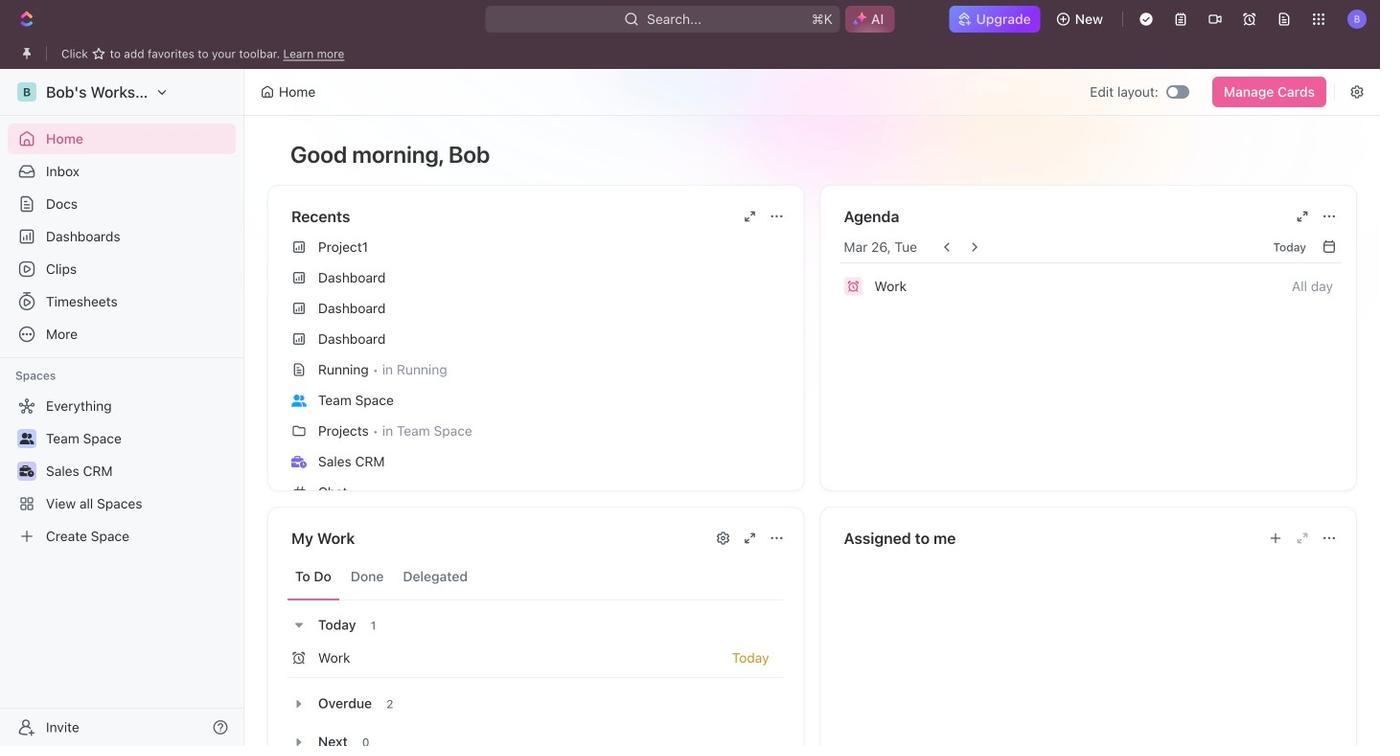 Task type: vqa. For each thing, say whether or not it's contained in the screenshot.
business time image
yes



Task type: describe. For each thing, give the bounding box(es) containing it.
business time image
[[20, 466, 34, 478]]

user group image
[[291, 395, 307, 407]]

sidebar navigation
[[0, 69, 248, 747]]



Task type: locate. For each thing, give the bounding box(es) containing it.
bob's workspace, , element
[[17, 82, 36, 102]]

user group image
[[20, 433, 34, 445]]

business time image
[[291, 456, 307, 468]]

tree inside sidebar navigation
[[8, 391, 236, 552]]

tab list
[[288, 554, 785, 601]]

tree
[[8, 391, 236, 552]]



